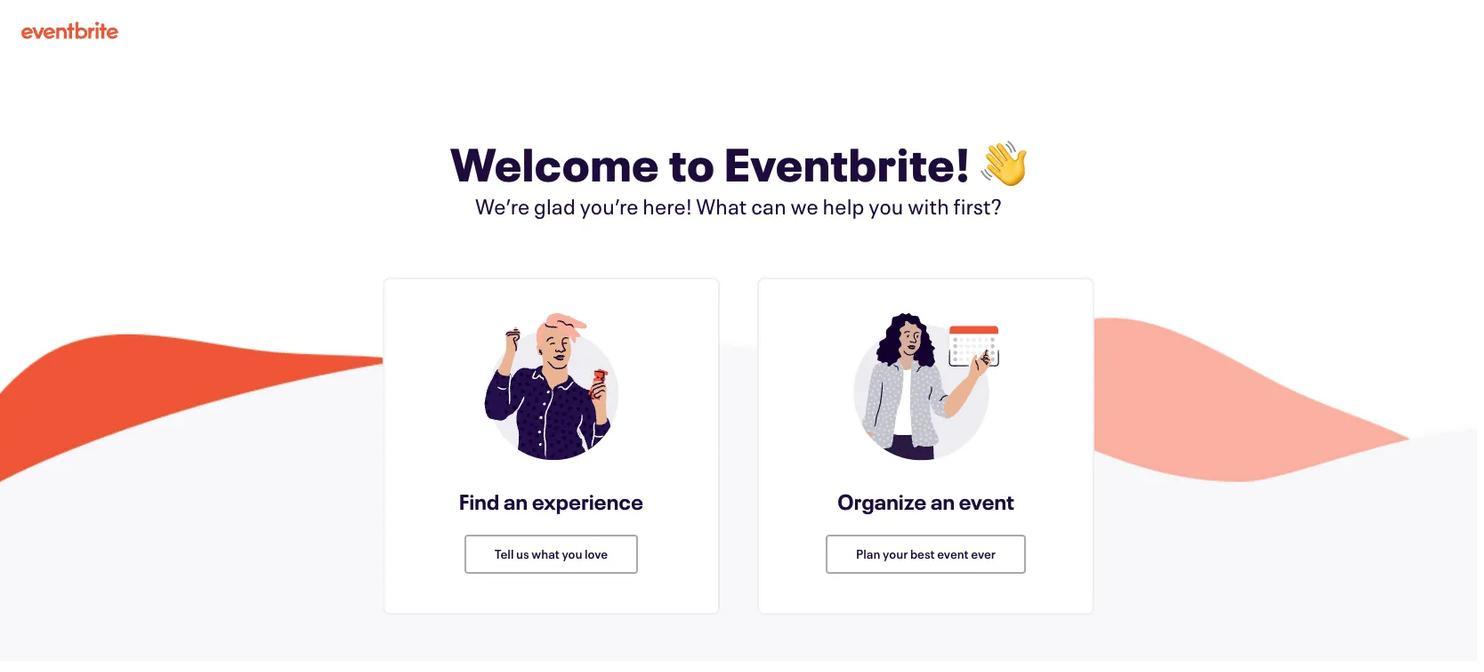 Task type: vqa. For each thing, say whether or not it's contained in the screenshot.
1st 'An' from the right
yes



Task type: describe. For each thing, give the bounding box(es) containing it.
you inside the welcome to eventbrite! 👋 we're glad you're here! what can we help you with first?
[[869, 192, 904, 221]]

tell
[[495, 545, 514, 562]]

an for event
[[931, 487, 955, 516]]

can
[[751, 192, 787, 221]]

welcome to eventbrite! 👋 we're glad you're here! what can we help you with first?
[[451, 134, 1028, 221]]

tell us what you love button
[[464, 535, 638, 574]]

your
[[883, 545, 908, 562]]

tell us what you love
[[495, 545, 608, 562]]

find an experience
[[459, 487, 644, 516]]

you inside "button"
[[562, 545, 582, 562]]

we're
[[476, 192, 530, 221]]

organize an event
[[838, 487, 1015, 516]]

here!
[[643, 192, 692, 221]]

with
[[908, 192, 950, 221]]

eventbrite!
[[724, 134, 971, 194]]

plan your best event ever button
[[826, 535, 1026, 574]]

welcome
[[451, 134, 660, 194]]

love
[[585, 545, 608, 562]]



Task type: locate. For each thing, give the bounding box(es) containing it.
an right find
[[504, 487, 528, 516]]

0 vertical spatial event
[[959, 487, 1015, 516]]

us
[[516, 545, 529, 562]]

what
[[696, 192, 747, 221]]

to
[[669, 134, 715, 194]]

an
[[504, 487, 528, 516], [931, 487, 955, 516]]

2 an from the left
[[931, 487, 955, 516]]

organize
[[838, 487, 927, 516]]

0 horizontal spatial an
[[504, 487, 528, 516]]

what
[[532, 545, 560, 562]]

plan your best event ever
[[856, 545, 996, 562]]

an for experience
[[504, 487, 528, 516]]

best
[[910, 545, 935, 562]]

ever
[[971, 545, 996, 562]]

1 vertical spatial event
[[937, 545, 969, 562]]

an up plan your best event ever
[[931, 487, 955, 516]]

first?
[[954, 192, 1002, 221]]

1 an from the left
[[504, 487, 528, 516]]

event up ever
[[959, 487, 1015, 516]]

1 horizontal spatial an
[[931, 487, 955, 516]]

event
[[959, 487, 1015, 516], [937, 545, 969, 562]]

find
[[459, 487, 500, 516]]

you
[[869, 192, 904, 221], [562, 545, 582, 562]]

event left ever
[[937, 545, 969, 562]]

plan
[[856, 545, 881, 562]]

help
[[823, 192, 865, 221]]

experience
[[532, 487, 644, 516]]

0 vertical spatial you
[[869, 192, 904, 221]]

glad
[[534, 192, 576, 221]]

0 horizontal spatial you
[[562, 545, 582, 562]]

you're
[[580, 192, 639, 221]]

event inside button
[[937, 545, 969, 562]]

you left 'with'
[[869, 192, 904, 221]]

1 horizontal spatial you
[[869, 192, 904, 221]]

you left the love
[[562, 545, 582, 562]]

👋
[[981, 134, 1028, 194]]

we
[[791, 192, 819, 221]]

1 vertical spatial you
[[562, 545, 582, 562]]



